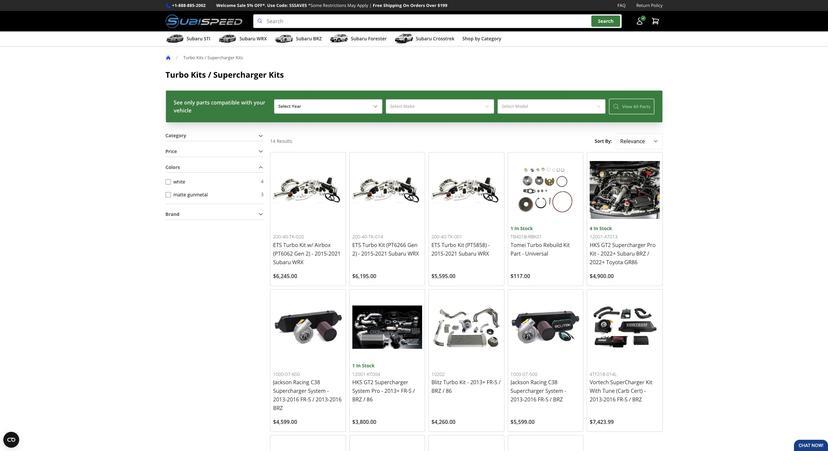 Task type: locate. For each thing, give the bounding box(es) containing it.
ets inside ets turbo kit w/ airbox (pt6062 gen 2) - 2015-2021 subaru wrx
[[273, 241, 282, 249]]

2016
[[287, 396, 299, 403], [330, 396, 342, 403], [525, 396, 537, 403], [604, 396, 616, 403]]

1 horizontal spatial pro
[[647, 241, 656, 249]]

c38 inside 1000-07-500 jackson racing c38 supercharger system - 2013-2016 fr-s / brz
[[548, 379, 558, 386]]

07- for jackson racing c38 supercharger system - 2013-2016 fr-s / brz
[[523, 371, 530, 377]]

1000- for jackson racing c38 supercharger system - 2013-2016 fr-s / brz
[[511, 371, 523, 377]]

system for jackson racing c38 supercharger system - 2013-2016 fr-s / brz
[[546, 387, 564, 395]]

free
[[373, 2, 382, 8]]

0 horizontal spatial 2021
[[329, 250, 341, 257]]

1 vertical spatial 2022+
[[590, 259, 605, 266]]

supercharger up gr86
[[613, 241, 646, 249]]

in for hks gt2 supercharger system pro - 2013+ fr-s / brz / 86
[[356, 363, 361, 369]]

ets up '(pt6062' at the bottom left of the page
[[273, 241, 282, 249]]

2015- down 200-40-tk-001
[[432, 250, 446, 257]]

2013- inside 4tf218-014l vortech supercharger kit with tune (carb cert) - 2013-2016 fr-s / brz
[[590, 396, 604, 403]]

in
[[515, 225, 519, 232], [594, 225, 599, 232], [356, 363, 361, 369]]

4 for 4 in stock 12001-at013 hks gt2 supercharger pro kit - 2022+ subaru brz / 2022+ toyota gr86
[[590, 225, 593, 232]]

2 system from the left
[[353, 387, 370, 395]]

$4,900.00
[[590, 273, 614, 280]]

1 07- from the left
[[285, 371, 292, 377]]

1000-07-500 jackson racing c38 supercharger system - 2013-2016 fr-s / brz
[[511, 371, 567, 403]]

1 for hks
[[353, 363, 355, 369]]

2013+ inside 10202 blitz turbo kit - 2013+ fr-s / brz / 86
[[471, 379, 486, 386]]

2 40- from the left
[[362, 234, 369, 240]]

1 vertical spatial 2013+
[[385, 387, 400, 395]]

a subaru sti thumbnail image image
[[166, 34, 184, 44]]

0 horizontal spatial 2015-
[[315, 250, 329, 257]]

1 horizontal spatial gt2
[[602, 241, 611, 249]]

kits
[[196, 54, 204, 60], [236, 54, 243, 60], [191, 69, 206, 80], [269, 69, 284, 80]]

turbo inside ets turbo kit (pt5858) - 2015-2021 subaru wrx
[[442, 241, 457, 249]]

1 horizontal spatial 2021
[[375, 250, 387, 257]]

kit down 001
[[458, 241, 464, 249]]

1 horizontal spatial c38
[[548, 379, 558, 386]]

1 racing from the left
[[293, 379, 310, 386]]

1 vertical spatial gen
[[294, 250, 305, 257]]

1 vertical spatial pro
[[372, 387, 380, 395]]

gen right (pt6266
[[408, 241, 418, 249]]

200- left 001
[[432, 234, 441, 240]]

- inside '1 in stock 12001-kt004 hks gt2 supercharger system pro - 2013+ fr-s / brz / 86'
[[382, 387, 383, 395]]

1 horizontal spatial 1
[[511, 225, 514, 232]]

600
[[292, 371, 300, 377]]

jackson
[[273, 379, 292, 386], [511, 379, 530, 386]]

- inside 4tf218-014l vortech supercharger kit with tune (carb cert) - 2013-2016 fr-s / brz
[[644, 387, 646, 395]]

1 horizontal spatial 86
[[446, 387, 452, 395]]

kit inside 10202 blitz turbo kit - 2013+ fr-s / brz / 86
[[460, 379, 466, 386]]

2 2) from the left
[[353, 250, 357, 257]]

pro inside the "4 in stock 12001-at013 hks gt2 supercharger pro kit - 2022+ subaru brz / 2022+ toyota gr86"
[[647, 241, 656, 249]]

ets down 200-40-tk-014
[[353, 241, 361, 249]]

supercharger inside 1000-07-600 jackson racing c38 supercharger system - 2013-2016 fr-s / 2013-2016 brz
[[273, 387, 307, 395]]

brz
[[313, 35, 322, 42], [637, 250, 646, 257], [432, 387, 441, 395], [353, 396, 362, 403], [553, 396, 563, 403], [633, 396, 642, 403], [273, 405, 283, 412]]

category button
[[166, 131, 264, 141]]

2 2021 from the left
[[375, 250, 387, 257]]

system inside 1000-07-500 jackson racing c38 supercharger system - 2013-2016 fr-s / brz
[[546, 387, 564, 395]]

12001- inside the "4 in stock 12001-at013 hks gt2 supercharger pro kit - 2022+ subaru brz / 2022+ toyota gr86"
[[590, 234, 605, 240]]

kit up $4,900.00
[[590, 250, 597, 257]]

tune
[[603, 387, 615, 395]]

stock inside 1 in stock tb401b-rbk01 tomei turbo rebuild kit part - universal
[[521, 225, 533, 232]]

over
[[426, 2, 437, 8]]

2015- inside ets turbo kit (pt6266 gen 2) - 2015-2021 subaru wrx
[[362, 250, 375, 257]]

1 vertical spatial 86
[[367, 396, 373, 403]]

-
[[488, 241, 490, 249], [312, 250, 314, 257], [358, 250, 360, 257], [522, 250, 524, 257], [598, 250, 600, 257], [467, 379, 469, 386], [327, 387, 329, 395], [382, 387, 383, 395], [565, 387, 567, 395], [644, 387, 646, 395]]

search button
[[592, 16, 621, 27]]

0 horizontal spatial 4
[[261, 178, 264, 185]]

0 vertical spatial hks
[[590, 241, 600, 249]]

system inside 1000-07-600 jackson racing c38 supercharger system - 2013-2016 fr-s / 2013-2016 brz
[[308, 387, 326, 395]]

4 2013- from the left
[[590, 396, 604, 403]]

jackson for jackson racing c38 supercharger system - 2013-2016 fr-s / brz
[[511, 379, 530, 386]]

1 vertical spatial 1
[[353, 363, 355, 369]]

supercharger down 600
[[273, 387, 307, 395]]

hks for hks gt2 supercharger pro kit - 2022+ subaru brz / 2022+ toyota gr86
[[590, 241, 600, 249]]

500
[[530, 371, 538, 377]]

+1-888-885-2002
[[172, 2, 206, 8]]

ets inside ets turbo kit (pt6266 gen 2) - 2015-2021 subaru wrx
[[353, 241, 361, 249]]

hks inside the "4 in stock 12001-at013 hks gt2 supercharger pro kit - 2022+ subaru brz / 2022+ toyota gr86"
[[590, 241, 600, 249]]

0 horizontal spatial 2)
[[306, 250, 310, 257]]

gen right '(pt6062' at the bottom left of the page
[[294, 250, 305, 257]]

86 up $4,260.00
[[446, 387, 452, 395]]

$199
[[438, 2, 448, 8]]

1 horizontal spatial in
[[515, 225, 519, 232]]

0 horizontal spatial gen
[[294, 250, 305, 257]]

1 for tomei
[[511, 225, 514, 232]]

0 vertical spatial 1
[[511, 225, 514, 232]]

*some restrictions may apply | free shipping on orders over $199
[[308, 2, 448, 8]]

0 vertical spatial gt2
[[602, 241, 611, 249]]

200-40-tk-014
[[353, 234, 383, 240]]

2 c38 from the left
[[548, 379, 558, 386]]

0 horizontal spatial 12001-
[[353, 371, 367, 377]]

use
[[267, 2, 275, 8]]

0 horizontal spatial stock
[[362, 363, 375, 369]]

turbo down 200-40-tk-014
[[363, 241, 377, 249]]

turbo inside ets turbo kit (pt6266 gen 2) - 2015-2021 subaru wrx
[[363, 241, 377, 249]]

turbo right blitz
[[444, 379, 458, 386]]

stock up 'tb401b-'
[[521, 225, 533, 232]]

200-
[[273, 234, 283, 240], [353, 234, 362, 240], [432, 234, 441, 240]]

at013
[[605, 234, 618, 240]]

0 horizontal spatial hks
[[353, 379, 363, 386]]

vortech
[[590, 379, 609, 386]]

1000-07-600 jackson racing c38 supercharger system - 2013-2016 fr-s / 2013-2016 brz
[[273, 371, 342, 412]]

1 2) from the left
[[306, 250, 310, 257]]

2 07- from the left
[[523, 371, 530, 377]]

200- left '014'
[[353, 234, 362, 240]]

gr86
[[625, 259, 638, 266]]

0 horizontal spatial jackson
[[273, 379, 292, 386]]

with
[[590, 387, 601, 395]]

kit right blitz
[[460, 379, 466, 386]]

turbo kits / supercharger kits down turbo kits / supercharger kits link
[[166, 69, 284, 80]]

category
[[166, 132, 186, 139]]

2021 down airbox
[[329, 250, 341, 257]]

2021 inside ets turbo kit (pt5858) - 2015-2021 subaru wrx
[[446, 250, 458, 257]]

Select... button
[[616, 133, 663, 149]]

2) down w/
[[306, 250, 310, 257]]

0 horizontal spatial tk-
[[289, 234, 296, 240]]

$7,423.99
[[590, 419, 614, 426]]

see only parts compatible with your vehicle
[[174, 99, 266, 114]]

0 vertical spatial 2013+
[[471, 379, 486, 386]]

4 2016 from the left
[[604, 396, 616, 403]]

2 horizontal spatial system
[[546, 387, 564, 395]]

ets turbo kit (pt5858) - 2015-2021 subaru wrx image
[[432, 155, 502, 225]]

1000- inside 1000-07-500 jackson racing c38 supercharger system - 2013-2016 fr-s / brz
[[511, 371, 523, 377]]

kit inside ets turbo kit (pt5858) - 2015-2021 subaru wrx
[[458, 241, 464, 249]]

a subaru crosstrek thumbnail image image
[[395, 34, 413, 44]]

1 2015- from the left
[[315, 250, 329, 257]]

14 results
[[270, 138, 292, 144]]

tk- up '(pt6062' at the bottom left of the page
[[289, 234, 296, 240]]

1 jackson from the left
[[273, 379, 292, 386]]

2 jackson from the left
[[511, 379, 530, 386]]

86 up $3,800.00
[[367, 396, 373, 403]]

2 1000- from the left
[[511, 371, 523, 377]]

0 horizontal spatial 40-
[[283, 234, 290, 240]]

4
[[261, 178, 264, 185], [590, 225, 593, 232]]

supercharger down kt004
[[375, 379, 408, 386]]

select make image
[[485, 104, 490, 109]]

1 vertical spatial 12001-
[[353, 371, 367, 377]]

2 2016 from the left
[[330, 396, 342, 403]]

40- left 001
[[441, 234, 448, 240]]

4 inside the "4 in stock 12001-at013 hks gt2 supercharger pro kit - 2022+ subaru brz / 2022+ toyota gr86"
[[590, 225, 593, 232]]

1 horizontal spatial 07-
[[523, 371, 530, 377]]

0 horizontal spatial pro
[[372, 387, 380, 395]]

1 horizontal spatial 1000-
[[511, 371, 523, 377]]

turbo down rbk01
[[528, 241, 542, 249]]

button image
[[636, 17, 644, 25]]

c38 inside 1000-07-600 jackson racing c38 supercharger system - 2013-2016 fr-s / 2013-2016 brz
[[311, 379, 320, 386]]

1000- left 600
[[273, 371, 285, 377]]

wrx inside dropdown button
[[257, 35, 267, 42]]

jackson racing c38 supercharger system - 2013-2016 fr-s / brz image
[[511, 292, 581, 362]]

2 horizontal spatial in
[[594, 225, 599, 232]]

hks
[[590, 241, 600, 249], [353, 379, 363, 386]]

subaru sti button
[[166, 33, 210, 46]]

vortech supercharger kit with tune (carb cert) - 2013-2016 fr-s / brz image
[[590, 292, 660, 362]]

2013+
[[471, 379, 486, 386], [385, 387, 400, 395]]

subaru brz
[[296, 35, 322, 42]]

matte gunmetal button
[[166, 192, 171, 197]]

subaru inside ets turbo kit w/ airbox (pt6062 gen 2) - 2015-2021 subaru wrx
[[273, 259, 291, 266]]

stock up at013
[[600, 225, 612, 232]]

/ inside 1000-07-500 jackson racing c38 supercharger system - 2013-2016 fr-s / brz
[[550, 396, 552, 403]]

1 horizontal spatial racing
[[531, 379, 547, 386]]

tk- for (pt6266
[[369, 234, 375, 240]]

2016 inside 1000-07-500 jackson racing c38 supercharger system - 2013-2016 fr-s / brz
[[525, 396, 537, 403]]

turbo down '200-40-tk-020'
[[283, 241, 298, 249]]

12001-
[[590, 234, 605, 240], [353, 371, 367, 377]]

subaru crosstrek button
[[395, 33, 455, 46]]

pro
[[647, 241, 656, 249], [372, 387, 380, 395]]

0 horizontal spatial ets
[[273, 241, 282, 249]]

3 ets from the left
[[432, 241, 440, 249]]

200- for ets turbo kit (pt5858) - 2015-2021 subaru wrx
[[432, 234, 441, 240]]

0 horizontal spatial 1000-
[[273, 371, 285, 377]]

in inside 1 in stock tb401b-rbk01 tomei turbo rebuild kit part - universal
[[515, 225, 519, 232]]

ets turbo kit w/ airbox (pt6062 gen 2) - 2015-2021 subaru wrx image
[[273, 155, 343, 225]]

1 horizontal spatial 12001-
[[590, 234, 605, 240]]

stock inside '1 in stock 12001-kt004 hks gt2 supercharger system pro - 2013+ fr-s / brz / 86'
[[362, 363, 375, 369]]

2013-
[[273, 396, 287, 403], [316, 396, 330, 403], [511, 396, 525, 403], [590, 396, 604, 403]]

turbo kits / supercharger kits down the sti
[[183, 54, 243, 60]]

matte
[[173, 191, 186, 198]]

ets for ets turbo kit w/ airbox (pt6062 gen 2) - 2015-2021 subaru wrx
[[273, 241, 282, 249]]

2 tk- from the left
[[369, 234, 375, 240]]

(pt5858)
[[466, 241, 487, 249]]

price
[[166, 148, 177, 154]]

1 200- from the left
[[273, 234, 283, 240]]

gen inside ets turbo kit w/ airbox (pt6062 gen 2) - 2015-2021 subaru wrx
[[294, 250, 305, 257]]

tk- up ets turbo kit (pt6266 gen 2) - 2015-2021 subaru wrx
[[369, 234, 375, 240]]

1 ets from the left
[[273, 241, 282, 249]]

2)
[[306, 250, 310, 257], [353, 250, 357, 257]]

kit inside ets turbo kit (pt6266 gen 2) - 2015-2021 subaru wrx
[[379, 241, 385, 249]]

tomei turbo rebuild kit part - universal image
[[511, 155, 581, 225]]

40- left 020
[[283, 234, 290, 240]]

subaru down (pt6266
[[389, 250, 407, 257]]

0 horizontal spatial c38
[[311, 379, 320, 386]]

2015- down 200-40-tk-014
[[362, 250, 375, 257]]

3 2016 from the left
[[525, 396, 537, 403]]

steamspeed ihi vf39 oem replacement turbocharger - subaru sti 2004 - 2006 image
[[353, 438, 422, 451]]

subaru down '(pt6062' at the bottom left of the page
[[273, 259, 291, 266]]

1 vertical spatial hks
[[353, 379, 363, 386]]

$4,599.00
[[273, 419, 297, 426]]

014l
[[607, 371, 617, 377]]

2 horizontal spatial ets
[[432, 241, 440, 249]]

in inside '1 in stock 12001-kt004 hks gt2 supercharger system pro - 2013+ fr-s / brz / 86'
[[356, 363, 361, 369]]

1 horizontal spatial stock
[[521, 225, 533, 232]]

1 horizontal spatial hks
[[590, 241, 600, 249]]

0 vertical spatial 86
[[446, 387, 452, 395]]

racing
[[293, 379, 310, 386], [531, 379, 547, 386]]

fr- inside 1000-07-500 jackson racing c38 supercharger system - 2013-2016 fr-s / brz
[[538, 396, 546, 403]]

2021 down 200-40-tk-001
[[446, 250, 458, 257]]

40- for ets turbo kit (pt5858) - 2015-2021 subaru wrx
[[441, 234, 448, 240]]

stock inside the "4 in stock 12001-at013 hks gt2 supercharger pro kit - 2022+ subaru brz / 2022+ toyota gr86"
[[600, 225, 612, 232]]

racing down 600
[[293, 379, 310, 386]]

86 inside 10202 blitz turbo kit - 2013+ fr-s / brz / 86
[[446, 387, 452, 395]]

1 c38 from the left
[[311, 379, 320, 386]]

40-
[[283, 234, 290, 240], [362, 234, 369, 240], [441, 234, 448, 240]]

welcome
[[216, 2, 236, 8]]

1 horizontal spatial 200-
[[353, 234, 362, 240]]

0 horizontal spatial gt2
[[364, 379, 374, 386]]

kit down '014'
[[379, 241, 385, 249]]

ets turbo kit (pt5858) - 2015-2021 subaru wrx
[[432, 241, 490, 257]]

a subaru forester thumbnail image image
[[330, 34, 348, 44]]

2) inside ets turbo kit w/ airbox (pt6062 gen 2) - 2015-2021 subaru wrx
[[306, 250, 310, 257]]

brz inside 10202 blitz turbo kit - 2013+ fr-s / brz / 86
[[432, 387, 441, 395]]

ets for ets turbo kit (pt6266 gen 2) - 2015-2021 subaru wrx
[[353, 241, 361, 249]]

07- inside 1000-07-600 jackson racing c38 supercharger system - 2013-2016 fr-s / 2013-2016 brz
[[285, 371, 292, 377]]

ets for ets turbo kit (pt5858) - 2015-2021 subaru wrx
[[432, 241, 440, 249]]

0 horizontal spatial racing
[[293, 379, 310, 386]]

1 inside '1 in stock 12001-kt004 hks gt2 supercharger system pro - 2013+ fr-s / brz / 86'
[[353, 363, 355, 369]]

brz inside '1 in stock 12001-kt004 hks gt2 supercharger system pro - 2013+ fr-s / brz / 86'
[[353, 396, 362, 403]]

brz inside 4tf218-014l vortech supercharger kit with tune (carb cert) - 2013-2016 fr-s / brz
[[633, 396, 642, 403]]

0 horizontal spatial system
[[308, 387, 326, 395]]

1 horizontal spatial 2013+
[[471, 379, 486, 386]]

turbo down subaru sti dropdown button
[[183, 54, 195, 60]]

0 vertical spatial 12001-
[[590, 234, 605, 240]]

racing down 500
[[531, 379, 547, 386]]

0 horizontal spatial 07-
[[285, 371, 292, 377]]

1 horizontal spatial system
[[353, 387, 370, 395]]

turbo down the home 'icon'
[[166, 69, 189, 80]]

turbo down 200-40-tk-001
[[442, 241, 457, 249]]

0 horizontal spatial 2013+
[[385, 387, 400, 395]]

supercharger inside 1000-07-500 jackson racing c38 supercharger system - 2013-2016 fr-s / brz
[[511, 387, 544, 395]]

1 vertical spatial gt2
[[364, 379, 374, 386]]

2 horizontal spatial 200-
[[432, 234, 441, 240]]

subaru inside ets turbo kit (pt5858) - 2015-2021 subaru wrx
[[459, 250, 477, 257]]

1 horizontal spatial 4
[[590, 225, 593, 232]]

12001- inside '1 in stock 12001-kt004 hks gt2 supercharger system pro - 2013+ fr-s / brz / 86'
[[353, 371, 367, 377]]

subaru inside the "4 in stock 12001-at013 hks gt2 supercharger pro kit - 2022+ subaru brz / 2022+ toyota gr86"
[[618, 250, 635, 257]]

1 horizontal spatial 2015-
[[362, 250, 375, 257]]

2 horizontal spatial 40-
[[441, 234, 448, 240]]

- inside 10202 blitz turbo kit - 2013+ fr-s / brz / 86
[[467, 379, 469, 386]]

2) inside ets turbo kit (pt6266 gen 2) - 2015-2021 subaru wrx
[[353, 250, 357, 257]]

1 horizontal spatial 2)
[[353, 250, 357, 257]]

supercharger down a subaru wrx thumbnail image
[[208, 54, 235, 60]]

3 2013- from the left
[[511, 396, 525, 403]]

in inside the "4 in stock 12001-at013 hks gt2 supercharger pro kit - 2022+ subaru brz / 2022+ toyota gr86"
[[594, 225, 599, 232]]

gt2 down kt004
[[364, 379, 374, 386]]

wrx inside ets turbo kit w/ airbox (pt6062 gen 2) - 2015-2021 subaru wrx
[[292, 259, 304, 266]]

gt2 down at013
[[602, 241, 611, 249]]

07- for jackson racing c38 supercharger system - 2013-2016 fr-s / 2013-2016 brz
[[285, 371, 292, 377]]

1 40- from the left
[[283, 234, 290, 240]]

3 2015- from the left
[[432, 250, 446, 257]]

kit right supercharger
[[646, 379, 653, 386]]

subaru left the sti
[[187, 35, 203, 42]]

ets inside ets turbo kit (pt5858) - 2015-2021 subaru wrx
[[432, 241, 440, 249]]

(carb
[[617, 387, 630, 395]]

+1-888-885-2002 link
[[172, 2, 206, 9]]

c38 for brz
[[548, 379, 558, 386]]

2021 inside ets turbo kit (pt6266 gen 2) - 2015-2021 subaru wrx
[[375, 250, 387, 257]]

wrx
[[257, 35, 267, 42], [408, 250, 419, 257], [478, 250, 489, 257], [292, 259, 304, 266]]

subaru forester
[[351, 35, 387, 42]]

supercharger
[[208, 54, 235, 60], [213, 69, 267, 80], [613, 241, 646, 249], [375, 379, 408, 386], [273, 387, 307, 395], [511, 387, 544, 395]]

brz inside the "4 in stock 12001-at013 hks gt2 supercharger pro kit - 2022+ subaru brz / 2022+ toyota gr86"
[[637, 250, 646, 257]]

system for jackson racing c38 supercharger system - 2013-2016 fr-s / 2013-2016 brz
[[308, 387, 326, 395]]

fr- inside 10202 blitz turbo kit - 2013+ fr-s / brz / 86
[[487, 379, 495, 386]]

racing for 2013-
[[293, 379, 310, 386]]

2 200- from the left
[[353, 234, 362, 240]]

1 horizontal spatial jackson
[[511, 379, 530, 386]]

s inside 4tf218-014l vortech supercharger kit with tune (carb cert) - 2013-2016 fr-s / brz
[[625, 396, 628, 403]]

40- left '014'
[[362, 234, 369, 240]]

turbo kits / supercharger kits
[[183, 54, 243, 60], [166, 69, 284, 80]]

2015- down airbox
[[315, 250, 329, 257]]

1 vertical spatial turbo kits / supercharger kits
[[166, 69, 284, 80]]

2 2015- from the left
[[362, 250, 375, 257]]

1 vertical spatial 4
[[590, 225, 593, 232]]

1000- left 500
[[511, 371, 523, 377]]

1 system from the left
[[308, 387, 326, 395]]

12001- for hks gt2 supercharger pro kit - 2022+ subaru brz / 2022+ toyota gr86
[[590, 234, 605, 240]]

supercharger down 500
[[511, 387, 544, 395]]

racing inside 1000-07-600 jackson racing c38 supercharger system - 2013-2016 fr-s / 2013-2016 brz
[[293, 379, 310, 386]]

subaru down (pt5858)
[[459, 250, 477, 257]]

2022+ up $4,900.00
[[590, 259, 605, 266]]

3 200- from the left
[[432, 234, 441, 240]]

tk- up ets turbo kit (pt5858) - 2015-2021 subaru wrx
[[448, 234, 455, 240]]

open widget image
[[3, 432, 19, 448]]

turbo inside 1 in stock tb401b-rbk01 tomei turbo rebuild kit part - universal
[[528, 241, 542, 249]]

1 horizontal spatial ets
[[353, 241, 361, 249]]

subaru left forester
[[351, 35, 367, 42]]

2 racing from the left
[[531, 379, 547, 386]]

0 horizontal spatial 200-
[[273, 234, 283, 240]]

jackson inside 1000-07-500 jackson racing c38 supercharger system - 2013-2016 fr-s / brz
[[511, 379, 530, 386]]

jackson for jackson racing c38 supercharger system - 2013-2016 fr-s / 2013-2016 brz
[[273, 379, 292, 386]]

pro inside '1 in stock 12001-kt004 hks gt2 supercharger system pro - 2013+ fr-s / brz / 86'
[[372, 387, 380, 395]]

0 vertical spatial 4
[[261, 178, 264, 185]]

3 40- from the left
[[441, 234, 448, 240]]

1 horizontal spatial gen
[[408, 241, 418, 249]]

c38 for 2013-
[[311, 379, 320, 386]]

0 vertical spatial pro
[[647, 241, 656, 249]]

gt2 inside the "4 in stock 12001-at013 hks gt2 supercharger pro kit - 2022+ subaru brz / 2022+ toyota gr86"
[[602, 241, 611, 249]]

hks inside '1 in stock 12001-kt004 hks gt2 supercharger system pro - 2013+ fr-s / brz / 86'
[[353, 379, 363, 386]]

2) down 200-40-tk-014
[[353, 250, 357, 257]]

stock up kt004
[[362, 363, 375, 369]]

kit right rebuild on the right
[[564, 241, 570, 249]]

/ inside 4tf218-014l vortech supercharger kit with tune (carb cert) - 2013-2016 fr-s / brz
[[629, 396, 631, 403]]

stock
[[521, 225, 533, 232], [600, 225, 612, 232], [362, 363, 375, 369]]

kit left w/
[[300, 241, 306, 249]]

3 system from the left
[[546, 387, 564, 395]]

1 horizontal spatial 40-
[[362, 234, 369, 240]]

0 horizontal spatial 86
[[367, 396, 373, 403]]

policy
[[651, 2, 663, 8]]

with
[[241, 99, 252, 106]]

2022+ up toyota
[[601, 250, 616, 257]]

racing inside 1000-07-500 jackson racing c38 supercharger system - 2013-2016 fr-s / brz
[[531, 379, 547, 386]]

subaru up gr86
[[618, 250, 635, 257]]

2 horizontal spatial stock
[[600, 225, 612, 232]]

0 horizontal spatial 1
[[353, 363, 355, 369]]

10202 blitz turbo kit - 2013+ fr-s / brz / 86
[[432, 371, 501, 395]]

system inside '1 in stock 12001-kt004 hks gt2 supercharger system pro - 2013+ fr-s / brz / 86'
[[353, 387, 370, 395]]

1000-
[[273, 371, 285, 377], [511, 371, 523, 377]]

200- for ets turbo kit w/ airbox (pt6062 gen 2) - 2015-2021 subaru wrx
[[273, 234, 283, 240]]

1 inside 1 in stock tb401b-rbk01 tomei turbo rebuild kit part - universal
[[511, 225, 514, 232]]

jackson racing c38 supercharger system - 2013-2016 fr-s / 2013-2016 brz image
[[273, 292, 343, 362]]

1 1000- from the left
[[273, 371, 285, 377]]

1 in stock tb401b-rbk01 tomei turbo rebuild kit part - universal
[[511, 225, 570, 257]]

gen
[[408, 241, 418, 249], [294, 250, 305, 257]]

2 horizontal spatial 2021
[[446, 250, 458, 257]]

Select Year button
[[274, 99, 383, 114]]

3 2021 from the left
[[446, 250, 458, 257]]

shop by category
[[463, 35, 502, 42]]

3 tk- from the left
[[448, 234, 455, 240]]

forester
[[368, 35, 387, 42]]

2021 down '014'
[[375, 250, 387, 257]]

subaru sti
[[187, 35, 210, 42]]

2 ets from the left
[[353, 241, 361, 249]]

sssave5
[[289, 2, 307, 8]]

200- up '(pt6062' at the bottom left of the page
[[273, 234, 283, 240]]

1 2021 from the left
[[329, 250, 341, 257]]

Select Model button
[[498, 99, 606, 114]]

sort by:
[[595, 138, 612, 144]]

885-
[[187, 2, 196, 8]]

ets down 200-40-tk-001
[[432, 241, 440, 249]]

07- inside 1000-07-500 jackson racing c38 supercharger system - 2013-2016 fr-s / brz
[[523, 371, 530, 377]]

1000- for jackson racing c38 supercharger system - 2013-2016 fr-s / 2013-2016 brz
[[273, 371, 285, 377]]

c38
[[311, 379, 320, 386], [548, 379, 558, 386]]

brz inside 1000-07-500 jackson racing c38 supercharger system - 2013-2016 fr-s / brz
[[553, 396, 563, 403]]

0 vertical spatial gen
[[408, 241, 418, 249]]

rebuild
[[544, 241, 562, 249]]

2 2013- from the left
[[316, 396, 330, 403]]

1 tk- from the left
[[289, 234, 296, 240]]

2 horizontal spatial 2015-
[[432, 250, 446, 257]]

shipping
[[384, 2, 402, 8]]

1 horizontal spatial tk-
[[369, 234, 375, 240]]

s inside 10202 blitz turbo kit - 2013+ fr-s / brz / 86
[[495, 379, 498, 386]]

0 horizontal spatial in
[[356, 363, 361, 369]]

select model image
[[597, 104, 602, 109]]

wrx inside ets turbo kit (pt6266 gen 2) - 2015-2021 subaru wrx
[[408, 250, 419, 257]]

2 horizontal spatial tk-
[[448, 234, 455, 240]]



Task type: describe. For each thing, give the bounding box(es) containing it.
4tf218-
[[590, 371, 607, 377]]

- inside ets turbo kit (pt5858) - 2015-2021 subaru wrx
[[488, 241, 490, 249]]

001
[[454, 234, 462, 240]]

5%
[[247, 2, 253, 8]]

stock for hks gt2 supercharger system pro - 2013+ fr-s / brz / 86
[[362, 363, 375, 369]]

fr- inside 4tf218-014l vortech supercharger kit with tune (carb cert) - 2013-2016 fr-s / brz
[[617, 396, 625, 403]]

$117.00
[[511, 273, 531, 280]]

200-40-tk-020
[[273, 234, 304, 240]]

1 2013- from the left
[[273, 396, 287, 403]]

your
[[254, 99, 266, 106]]

gt2 for kit
[[602, 241, 611, 249]]

10202
[[432, 371, 445, 377]]

2013- inside 1000-07-500 jackson racing c38 supercharger system - 2013-2016 fr-s / brz
[[511, 396, 525, 403]]

in for tomei turbo rebuild kit part - universal
[[515, 225, 519, 232]]

86 inside '1 in stock 12001-kt004 hks gt2 supercharger system pro - 2013+ fr-s / brz / 86'
[[367, 396, 373, 403]]

vehicle
[[174, 107, 192, 114]]

category
[[482, 35, 502, 42]]

brand
[[166, 211, 180, 217]]

cert)
[[631, 387, 643, 395]]

0 vertical spatial turbo kits / supercharger kits
[[183, 54, 243, 60]]

colors button
[[166, 162, 264, 172]]

fr- inside '1 in stock 12001-kt004 hks gt2 supercharger system pro - 2013+ fr-s / brz / 86'
[[401, 387, 409, 395]]

888-
[[178, 2, 187, 8]]

kit inside 4tf218-014l vortech supercharger kit with tune (carb cert) - 2013-2016 fr-s / brz
[[646, 379, 653, 386]]

subaru brz button
[[275, 33, 322, 46]]

Select Make button
[[386, 99, 494, 114]]

turbo kits / supercharger kits link
[[183, 54, 248, 60]]

+1-
[[172, 2, 178, 8]]

faq
[[618, 2, 626, 8]]

4 in stock 12001-at013 hks gt2 supercharger pro kit - 2022+ subaru brz / 2022+ toyota gr86
[[590, 225, 656, 266]]

wrx inside ets turbo kit (pt5858) - 2015-2021 subaru wrx
[[478, 250, 489, 257]]

crosstrek
[[433, 35, 455, 42]]

subaru left crosstrek
[[416, 35, 432, 42]]

white button
[[166, 179, 171, 184]]

compatible
[[211, 99, 240, 106]]

supercharger inside the "4 in stock 12001-at013 hks gt2 supercharger pro kit - 2022+ subaru brz / 2022+ toyota gr86"
[[613, 241, 646, 249]]

part
[[511, 250, 521, 257]]

kit inside 1 in stock tb401b-rbk01 tomei turbo rebuild kit part - universal
[[564, 241, 570, 249]]

blitz turbo kit - 2013+ fr-s / brz / 86 image
[[432, 292, 502, 362]]

brz inside 1000-07-600 jackson racing c38 supercharger system - 2013-2016 fr-s / 2013-2016 brz
[[273, 405, 283, 412]]

subaru wrx
[[240, 35, 267, 42]]

1 in stock 12001-kt004 hks gt2 supercharger system pro - 2013+ fr-s / brz / 86
[[353, 363, 415, 403]]

select... image
[[653, 139, 659, 144]]

40- for ets turbo kit w/ airbox (pt6062 gen 2) - 2015-2021 subaru wrx
[[283, 234, 290, 240]]

search input field
[[253, 14, 622, 28]]

200- for ets turbo kit (pt6266 gen 2) - 2015-2021 subaru wrx
[[353, 234, 362, 240]]

3
[[261, 191, 264, 198]]

$4,260.00
[[432, 419, 456, 426]]

kit inside ets turbo kit w/ airbox (pt6062 gen 2) - 2015-2021 subaru wrx
[[300, 241, 306, 249]]

014
[[375, 234, 383, 240]]

hks for hks gt2 supercharger system pro - 2013+ fr-s / brz / 86
[[353, 379, 363, 386]]

subaru inside ets turbo kit (pt6266 gen 2) - 2015-2021 subaru wrx
[[389, 250, 407, 257]]

fr- inside 1000-07-600 jackson racing c38 supercharger system - 2013-2016 fr-s / 2013-2016 brz
[[301, 396, 308, 403]]

- inside the "4 in stock 12001-at013 hks gt2 supercharger pro kit - 2022+ subaru brz / 2022+ toyota gr86"
[[598, 250, 600, 257]]

(pt6062
[[273, 250, 293, 257]]

hks gt2 supercharger pro kit - 2022+ subaru brz / 2022+ toyota gr86 image
[[590, 155, 660, 225]]

brz inside subaru brz dropdown button
[[313, 35, 322, 42]]

- inside 1000-07-500 jackson racing c38 supercharger system - 2013-2016 fr-s / brz
[[565, 387, 567, 395]]

shop by category button
[[463, 33, 502, 46]]

- inside 1 in stock tb401b-rbk01 tomei turbo rebuild kit part - universal
[[522, 250, 524, 257]]

tk- for (pt5858)
[[448, 234, 455, 240]]

kit inside the "4 in stock 12001-at013 hks gt2 supercharger pro kit - 2022+ subaru brz / 2022+ toyota gr86"
[[590, 250, 597, 257]]

$5,599.00
[[511, 419, 535, 426]]

select year image
[[373, 104, 378, 109]]

$5,595.00
[[432, 273, 456, 280]]

turbo inside 10202 blitz turbo kit - 2013+ fr-s / brz / 86
[[444, 379, 458, 386]]

*some
[[308, 2, 322, 8]]

faq link
[[618, 2, 626, 9]]

stock for hks gt2 supercharger pro kit - 2022+ subaru brz / 2022+ toyota gr86
[[600, 225, 612, 232]]

12001- for hks gt2 supercharger system pro - 2013+ fr-s / brz / 86
[[353, 371, 367, 377]]

1 2016 from the left
[[287, 396, 299, 403]]

apply
[[357, 2, 368, 8]]

welcome sale 5% off*. use code: sssave5
[[216, 2, 307, 8]]

ets turbo kit w/ airbox (pt6062 gen 2) - 2015-2021 subaru wrx
[[273, 241, 341, 266]]

tomei
[[511, 241, 526, 249]]

/ inside 1000-07-600 jackson racing c38 supercharger system - 2013-2016 fr-s / 2013-2016 brz
[[313, 396, 315, 403]]

see
[[174, 99, 183, 106]]

airbox
[[315, 241, 331, 249]]

a subaru wrx thumbnail image image
[[218, 34, 237, 44]]

off*.
[[255, 2, 266, 8]]

w/
[[307, 241, 313, 249]]

s inside '1 in stock 12001-kt004 hks gt2 supercharger system pro - 2013+ fr-s / brz / 86'
[[409, 387, 412, 395]]

tk- for w/
[[289, 234, 296, 240]]

200-40-tk-001
[[432, 234, 462, 240]]

s inside 1000-07-600 jackson racing c38 supercharger system - 2013-2016 fr-s / 2013-2016 brz
[[308, 396, 311, 403]]

orders
[[411, 2, 425, 8]]

- inside 1000-07-600 jackson racing c38 supercharger system - 2013-2016 fr-s / 2013-2016 brz
[[327, 387, 329, 395]]

tb401b-
[[511, 234, 529, 240]]

14
[[270, 138, 276, 144]]

s inside 1000-07-500 jackson racing c38 supercharger system - 2013-2016 fr-s / brz
[[546, 396, 549, 403]]

toyota
[[607, 259, 623, 266]]

subaru crosstrek
[[416, 35, 455, 42]]

40- for ets turbo kit (pt6266 gen 2) - 2015-2021 subaru wrx
[[362, 234, 369, 240]]

subispeed logo image
[[166, 14, 243, 28]]

white
[[173, 179, 185, 185]]

- inside ets turbo kit w/ airbox (pt6062 gen 2) - 2015-2021 subaru wrx
[[312, 250, 314, 257]]

gen inside ets turbo kit (pt6266 gen 2) - 2015-2021 subaru wrx
[[408, 241, 418, 249]]

hks gt2 supercharger system pro - 2013+ fr-s / brz / 86 image
[[353, 292, 422, 362]]

code:
[[276, 2, 288, 8]]

parts
[[196, 99, 210, 106]]

colors
[[166, 164, 180, 170]]

2016 inside 4tf218-014l vortech supercharger kit with tune (carb cert) - 2013-2016 fr-s / brz
[[604, 396, 616, 403]]

may
[[348, 2, 356, 8]]

- inside ets turbo kit (pt6266 gen 2) - 2015-2021 subaru wrx
[[358, 250, 360, 257]]

2015- inside ets turbo kit (pt5858) - 2015-2021 subaru wrx
[[432, 250, 446, 257]]

2013+ inside '1 in stock 12001-kt004 hks gt2 supercharger system pro - 2013+ fr-s / brz / 86'
[[385, 387, 400, 395]]

$6,245.00
[[273, 273, 297, 280]]

|
[[370, 2, 372, 8]]

return policy
[[637, 2, 663, 8]]

shop
[[463, 35, 474, 42]]

home image
[[166, 55, 171, 60]]

gunmetal
[[187, 191, 208, 198]]

a subaru brz thumbnail image image
[[275, 34, 293, 44]]

subaru right a subaru brz thumbnail image at left top
[[296, 35, 312, 42]]

search
[[598, 18, 614, 24]]

only
[[184, 99, 195, 106]]

2002
[[196, 2, 206, 8]]

price button
[[166, 146, 264, 157]]

sti
[[204, 35, 210, 42]]

subaru wrx button
[[218, 33, 267, 46]]

020
[[296, 234, 304, 240]]

on
[[403, 2, 409, 8]]

matte gunmetal
[[173, 191, 208, 198]]

stock for tomei turbo rebuild kit part - universal
[[521, 225, 533, 232]]

4 for 4
[[261, 178, 264, 185]]

brand button
[[166, 209, 264, 219]]

subaru right a subaru wrx thumbnail image
[[240, 35, 256, 42]]

by:
[[606, 138, 612, 144]]

restrictions
[[323, 2, 347, 8]]

$6,195.00
[[353, 273, 377, 280]]

supercharger inside '1 in stock 12001-kt004 hks gt2 supercharger system pro - 2013+ fr-s / brz / 86'
[[375, 379, 408, 386]]

supercharger up with
[[213, 69, 267, 80]]

2015- inside ets turbo kit w/ airbox (pt6062 gen 2) - 2015-2021 subaru wrx
[[315, 250, 329, 257]]

sale
[[237, 2, 246, 8]]

0 vertical spatial 2022+
[[601, 250, 616, 257]]

in for hks gt2 supercharger pro kit - 2022+ subaru brz / 2022+ toyota gr86
[[594, 225, 599, 232]]

universal
[[526, 250, 549, 257]]

/ inside the "4 in stock 12001-at013 hks gt2 supercharger pro kit - 2022+ subaru brz / 2022+ toyota gr86"
[[648, 250, 650, 257]]

turbo inside ets turbo kit w/ airbox (pt6062 gen 2) - 2015-2021 subaru wrx
[[283, 241, 298, 249]]

racing for brz
[[531, 379, 547, 386]]

2021 inside ets turbo kit w/ airbox (pt6062 gen 2) - 2015-2021 subaru wrx
[[329, 250, 341, 257]]

ets turbo kit (pt6266 gen 2) - 2015-2021 subaru wrx image
[[353, 155, 422, 225]]

gt2 for pro
[[364, 379, 374, 386]]



Task type: vqa. For each thing, say whether or not it's contained in the screenshot.


